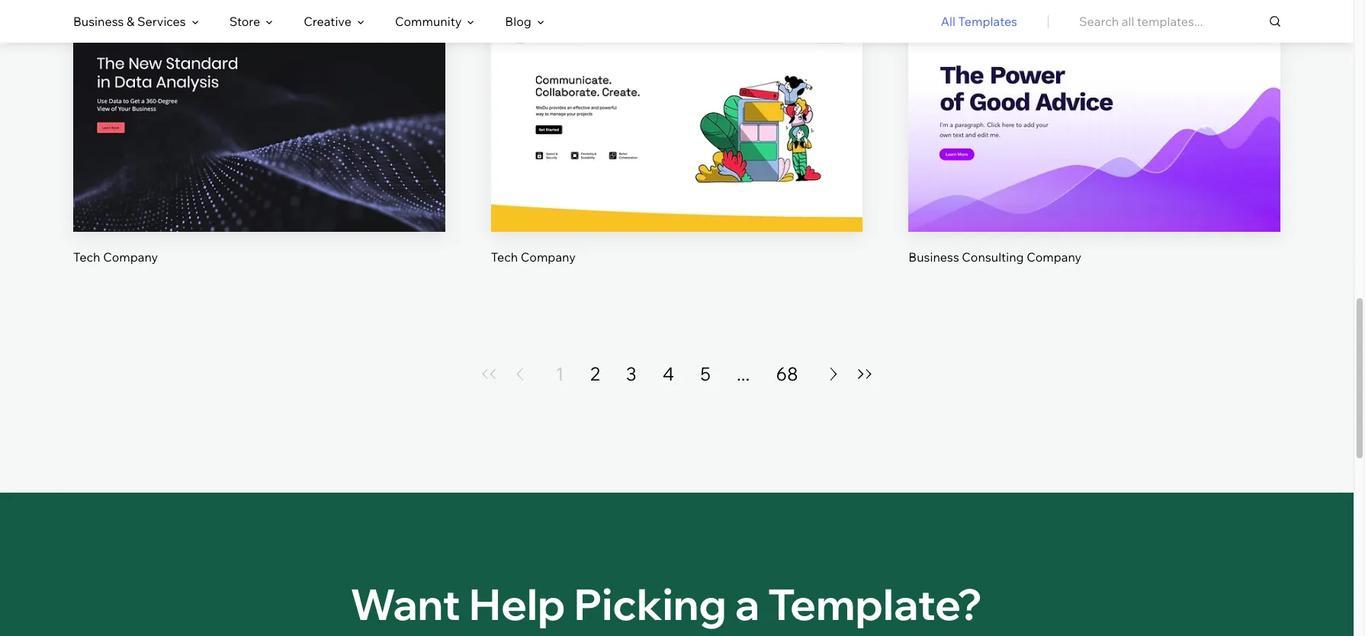 Task type: locate. For each thing, give the bounding box(es) containing it.
company
[[103, 250, 158, 265], [521, 250, 576, 265], [1027, 250, 1082, 265]]

1 horizontal spatial business
[[909, 250, 959, 265]]

edit inside 'business consulting company' group
[[1083, 97, 1106, 112]]

0 horizontal spatial business
[[73, 14, 124, 29]]

1 horizontal spatial view
[[1080, 149, 1109, 164]]

blog
[[505, 14, 531, 29]]

68
[[776, 362, 798, 385]]

all website templates - tech company image
[[73, 23, 445, 232], [491, 23, 863, 232]]

business for business consulting company
[[909, 250, 959, 265]]

1 edit button from the left
[[223, 86, 295, 123]]

0 horizontal spatial company
[[103, 250, 158, 265]]

0 vertical spatial business
[[73, 14, 124, 29]]

edit button inside 'business consulting company' group
[[1058, 86, 1131, 123]]

edit button for tech company
[[223, 86, 295, 123]]

a
[[735, 578, 760, 631]]

business inside categories by subject element
[[73, 14, 124, 29]]

1 horizontal spatial company
[[521, 250, 576, 265]]

0 horizontal spatial edit
[[248, 97, 271, 112]]

categories by subject element
[[73, 1, 544, 42]]

1 horizontal spatial tech company group
[[491, 12, 863, 266]]

creative
[[304, 14, 351, 29]]

1 horizontal spatial tech
[[491, 250, 518, 265]]

business left consulting
[[909, 250, 959, 265]]

services
[[137, 14, 186, 29]]

view for business consulting company
[[1080, 149, 1109, 164]]

2 edit from the left
[[1083, 97, 1106, 112]]

None search field
[[1079, 0, 1280, 43]]

0 horizontal spatial edit button
[[223, 86, 295, 123]]

2 view from the left
[[1080, 149, 1109, 164]]

business
[[73, 14, 124, 29], [909, 250, 959, 265]]

all templates link
[[941, 1, 1017, 42]]

tech company group
[[73, 12, 445, 266], [491, 12, 863, 266]]

1 horizontal spatial tech company
[[491, 250, 576, 265]]

tech company
[[73, 250, 158, 265], [491, 250, 576, 265]]

3 company from the left
[[1027, 250, 1082, 265]]

3
[[626, 362, 637, 385]]

1 horizontal spatial edit button
[[1058, 86, 1131, 123]]

view button for tech company
[[223, 138, 295, 175]]

0 horizontal spatial view
[[245, 149, 273, 164]]

1 view from the left
[[245, 149, 273, 164]]

business & services
[[73, 14, 186, 29]]

1 horizontal spatial edit
[[1083, 97, 1106, 112]]

2 company from the left
[[521, 250, 576, 265]]

view button
[[223, 138, 295, 175], [1058, 138, 1131, 175]]

community
[[395, 14, 462, 29]]

view inside 'business consulting company' group
[[1080, 149, 1109, 164]]

tech company group containing edit
[[73, 12, 445, 266]]

categories. use the left and right arrow keys to navigate the menu element
[[0, 0, 1354, 43]]

2 horizontal spatial company
[[1027, 250, 1082, 265]]

view button inside tech company group
[[223, 138, 295, 175]]

2 edit button from the left
[[1058, 86, 1131, 123]]

view for tech company
[[245, 149, 273, 164]]

view
[[245, 149, 273, 164], [1080, 149, 1109, 164]]

view button inside 'business consulting company' group
[[1058, 138, 1131, 175]]

1 tech company group from the left
[[73, 12, 445, 266]]

business left &
[[73, 14, 124, 29]]

business consulting company group
[[909, 12, 1280, 266]]

edit button
[[223, 86, 295, 123], [1058, 86, 1131, 123]]

2 view button from the left
[[1058, 138, 1131, 175]]

1 edit from the left
[[248, 97, 271, 112]]

1 horizontal spatial view button
[[1058, 138, 1131, 175]]

last page image
[[855, 369, 874, 379]]

0 horizontal spatial all website templates - tech company image
[[73, 23, 445, 232]]

&
[[127, 14, 135, 29]]

tech
[[73, 250, 100, 265], [491, 250, 518, 265]]

1 view button from the left
[[223, 138, 295, 175]]

2
[[590, 362, 600, 385]]

business inside group
[[909, 250, 959, 265]]

0 horizontal spatial tech company group
[[73, 12, 445, 266]]

1 horizontal spatial all website templates - tech company image
[[491, 23, 863, 232]]

edit
[[248, 97, 271, 112], [1083, 97, 1106, 112]]

1 vertical spatial business
[[909, 250, 959, 265]]

0 horizontal spatial tech
[[73, 250, 100, 265]]

2 tech company from the left
[[491, 250, 576, 265]]

0 horizontal spatial tech company
[[73, 250, 158, 265]]

2 tech company group from the left
[[491, 12, 863, 266]]

1 company from the left
[[103, 250, 158, 265]]

0 horizontal spatial view button
[[223, 138, 295, 175]]



Task type: vqa. For each thing, say whether or not it's contained in the screenshot.
best 'get'
no



Task type: describe. For each thing, give the bounding box(es) containing it.
all templates
[[941, 14, 1017, 29]]

edit for tech company
[[248, 97, 271, 112]]

edit for business consulting company
[[1083, 97, 1106, 112]]

business for business & services
[[73, 14, 124, 29]]

4 link
[[663, 362, 674, 386]]

templates
[[958, 14, 1017, 29]]

help
[[469, 578, 566, 631]]

want
[[350, 578, 461, 631]]

company inside group
[[1027, 250, 1082, 265]]

1 tech from the left
[[73, 250, 100, 265]]

3 link
[[626, 362, 637, 386]]

4
[[663, 362, 674, 385]]

Search search field
[[1079, 0, 1280, 43]]

2 link
[[590, 362, 600, 386]]

edit button for business consulting company
[[1058, 86, 1131, 123]]

all
[[941, 14, 955, 29]]

2 tech from the left
[[491, 250, 518, 265]]

tech company group containing tech company
[[491, 12, 863, 266]]

1
[[555, 362, 564, 385]]

1 tech company from the left
[[73, 250, 158, 265]]

5
[[700, 362, 711, 385]]

want help picking a template?
[[350, 578, 982, 631]]

template?
[[768, 578, 982, 631]]

next page image
[[824, 367, 842, 380]]

business consulting company
[[909, 250, 1082, 265]]

picking
[[574, 578, 727, 631]]

68 link
[[776, 362, 798, 386]]

store
[[229, 14, 260, 29]]

all website templates - business consulting company image
[[909, 23, 1280, 232]]

view button for business consulting company
[[1058, 138, 1131, 175]]

2 all website templates - tech company image from the left
[[491, 23, 863, 232]]

5 link
[[700, 362, 711, 386]]

...
[[737, 362, 750, 385]]

1 all website templates - tech company image from the left
[[73, 23, 445, 232]]

consulting
[[962, 250, 1024, 265]]



